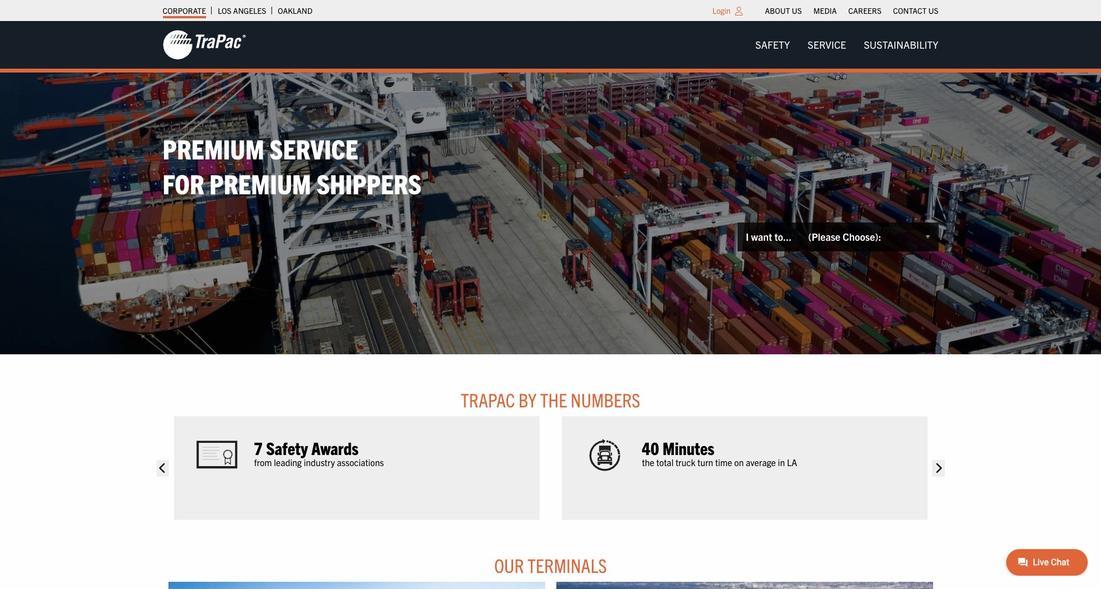 Task type: locate. For each thing, give the bounding box(es) containing it.
los angeles link
[[218, 3, 266, 18]]

0 horizontal spatial service
[[270, 132, 358, 165]]

main content
[[152, 388, 950, 590]]

premium service for premium shippers
[[163, 132, 422, 200]]

media
[[814, 6, 837, 16]]

0 horizontal spatial safety
[[266, 437, 308, 459]]

the
[[642, 457, 654, 469]]

2 us from the left
[[928, 6, 938, 16]]

us for contact us
[[928, 6, 938, 16]]

1 horizontal spatial service
[[808, 38, 846, 51]]

leading
[[274, 457, 302, 469]]

menu bar down the careers
[[747, 34, 947, 56]]

main content containing trapac by the numbers
[[152, 388, 950, 590]]

los angeles
[[218, 6, 266, 16]]

shippers
[[317, 166, 422, 200]]

want
[[751, 231, 772, 243]]

us right about
[[792, 6, 802, 16]]

service
[[808, 38, 846, 51], [270, 132, 358, 165]]

1 vertical spatial safety
[[266, 437, 308, 459]]

0 vertical spatial menu bar
[[759, 3, 944, 18]]

truck
[[676, 457, 696, 469]]

premium
[[163, 132, 264, 165], [210, 166, 311, 200]]

on
[[734, 457, 744, 469]]

1 vertical spatial menu bar
[[747, 34, 947, 56]]

in
[[778, 457, 785, 469]]

us
[[792, 6, 802, 16], [928, 6, 938, 16]]

about
[[765, 6, 790, 16]]

safety
[[756, 38, 790, 51], [266, 437, 308, 459]]

numbers
[[571, 388, 640, 412]]

0 vertical spatial safety
[[756, 38, 790, 51]]

menu bar
[[759, 3, 944, 18], [747, 34, 947, 56]]

la
[[787, 457, 797, 469]]

corporate link
[[163, 3, 206, 18]]

login
[[713, 6, 731, 16]]

1 vertical spatial service
[[270, 132, 358, 165]]

service link
[[799, 34, 855, 56]]

menu bar up the service link
[[759, 3, 944, 18]]

7
[[254, 437, 263, 459]]

about us
[[765, 6, 802, 16]]

0 vertical spatial service
[[808, 38, 846, 51]]

safety inside the 7 safety awards from leading industry associations
[[266, 437, 308, 459]]

1 horizontal spatial safety
[[756, 38, 790, 51]]

i
[[746, 231, 749, 243]]

minutes
[[663, 437, 714, 459]]

us inside 'link'
[[928, 6, 938, 16]]

solid image
[[156, 460, 169, 477]]

contact us link
[[893, 3, 938, 18]]

service inside premium service for premium shippers
[[270, 132, 358, 165]]

1 us from the left
[[792, 6, 802, 16]]

safety link
[[747, 34, 799, 56]]

trapac by the numbers
[[461, 388, 640, 412]]

40 minutes the total truck turn time on average in la
[[642, 437, 797, 469]]

light image
[[735, 7, 743, 16]]

safety right '7'
[[266, 437, 308, 459]]

associations
[[337, 457, 384, 469]]

7 safety awards from leading industry associations
[[254, 437, 384, 469]]

safety down about
[[756, 38, 790, 51]]

our terminals
[[494, 554, 607, 577]]

0 horizontal spatial us
[[792, 6, 802, 16]]

time
[[715, 457, 732, 469]]

us right contact
[[928, 6, 938, 16]]

oakland link
[[278, 3, 313, 18]]

average
[[746, 457, 776, 469]]

corporate image
[[163, 29, 246, 60]]

1 horizontal spatial us
[[928, 6, 938, 16]]

sustainability link
[[855, 34, 947, 56]]

solid image
[[932, 460, 945, 477]]

careers
[[848, 6, 882, 16]]



Task type: vqa. For each thing, say whether or not it's contained in the screenshot.
CA to the bottom
no



Task type: describe. For each thing, give the bounding box(es) containing it.
industry
[[304, 457, 335, 469]]

oakland
[[278, 6, 313, 16]]

los
[[218, 6, 231, 16]]

sustainability
[[864, 38, 938, 51]]

terminals
[[528, 554, 607, 577]]

from
[[254, 457, 272, 469]]

our
[[494, 554, 524, 577]]

awards
[[311, 437, 358, 459]]

angeles
[[233, 6, 266, 16]]

total
[[656, 457, 674, 469]]

i want to...
[[746, 231, 792, 243]]

contact
[[893, 6, 927, 16]]

0 vertical spatial premium
[[163, 132, 264, 165]]

for
[[163, 166, 204, 200]]

to...
[[775, 231, 792, 243]]

contact us
[[893, 6, 938, 16]]

the
[[540, 388, 567, 412]]

trapac
[[461, 388, 515, 412]]

about us link
[[765, 3, 802, 18]]

menu bar containing about us
[[759, 3, 944, 18]]

menu bar containing safety
[[747, 34, 947, 56]]

40
[[642, 437, 659, 459]]

login link
[[713, 6, 731, 16]]

media link
[[814, 3, 837, 18]]

us for about us
[[792, 6, 802, 16]]

1 vertical spatial premium
[[210, 166, 311, 200]]

by
[[519, 388, 537, 412]]

careers link
[[848, 3, 882, 18]]

turn
[[698, 457, 713, 469]]

corporate
[[163, 6, 206, 16]]

safety inside menu bar
[[756, 38, 790, 51]]



